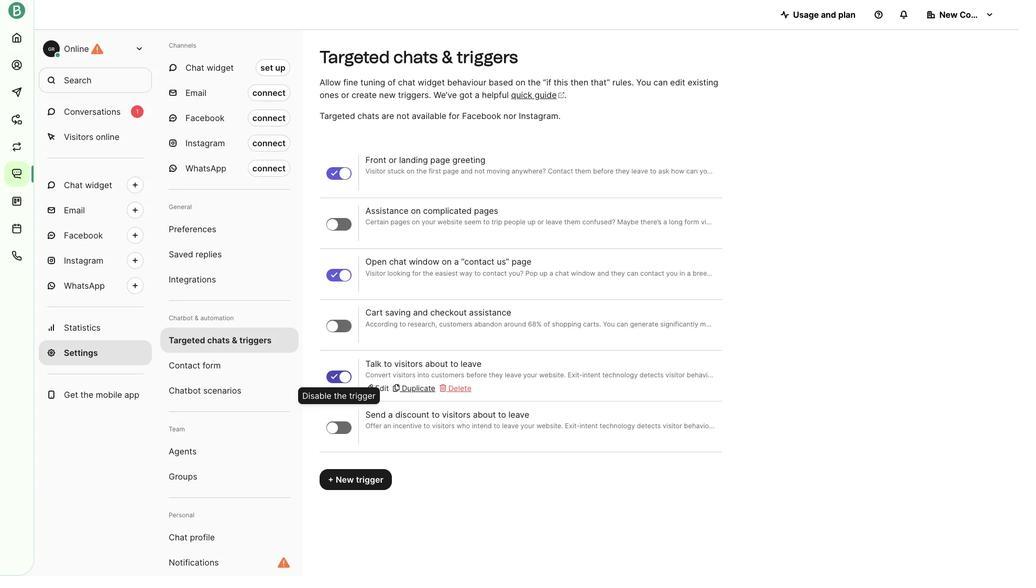 Task type: vqa. For each thing, say whether or not it's contained in the screenshot.
quick guide
yes



Task type: locate. For each thing, give the bounding box(es) containing it.
0 horizontal spatial or
[[341, 90, 349, 100]]

1 vertical spatial chat
[[64, 180, 83, 190]]

email down "chat widget" link
[[64, 205, 85, 215]]

targeted chats & triggers down automation
[[169, 335, 272, 345]]

targeted up fine
[[320, 47, 390, 67]]

chat up looking
[[389, 257, 407, 267]]

whatsapp inside whatsapp link
[[64, 280, 105, 291]]

chatbot for chatbot & automation
[[169, 314, 193, 322]]

connect for whatsapp
[[253, 163, 286, 174]]

the up quick guide
[[528, 77, 541, 88]]

usage
[[794, 9, 819, 20]]

of
[[388, 77, 396, 88]]

2 vertical spatial chats
[[207, 335, 230, 345]]

2 connect from the top
[[253, 113, 286, 123]]

up
[[275, 62, 286, 73], [540, 269, 548, 277]]

&
[[442, 47, 453, 67], [195, 314, 199, 322], [232, 335, 238, 345]]

email down channels
[[186, 88, 207, 98]]

0 horizontal spatial new
[[336, 475, 354, 485]]

set up
[[261, 62, 286, 73]]

just
[[860, 269, 873, 277]]

you
[[667, 269, 678, 277]]

search link
[[39, 68, 152, 93]]

on right assistance
[[411, 206, 421, 216]]

delete button
[[440, 382, 472, 394]]

profile
[[190, 532, 215, 543]]

1 horizontal spatial whatsapp
[[186, 163, 226, 174]]

1 horizontal spatial targeted chats & triggers
[[320, 47, 518, 67]]

facebook
[[462, 111, 501, 121], [186, 113, 225, 123], [64, 230, 103, 241]]

1 vertical spatial visitors
[[442, 409, 471, 420]]

can right they at the top of page
[[627, 269, 639, 277]]

visitors
[[394, 358, 423, 369], [442, 409, 471, 420]]

leave up delete
[[461, 358, 482, 369]]

1 horizontal spatial instagram
[[186, 138, 225, 148]]

widget
[[207, 62, 234, 73], [418, 77, 445, 88], [85, 180, 112, 190]]

1 vertical spatial widget
[[418, 77, 445, 88]]

0 vertical spatial new
[[940, 9, 958, 20]]

1 vertical spatial up
[[540, 269, 548, 277]]

2 vertical spatial on
[[442, 257, 452, 267]]

on
[[516, 77, 526, 88], [411, 206, 421, 216], [442, 257, 452, 267]]

1 horizontal spatial on
[[442, 257, 452, 267]]

chat
[[398, 77, 416, 88], [389, 257, 407, 267], [555, 269, 569, 277]]

on inside open chat window on a "contact us" page visitor looking for the easiest way to contact you? pop up a chat window and they can contact you in a breeze, rather than having to wait for an email back. just enter the url for your "contact us" page.
[[442, 257, 452, 267]]

quick guide
[[511, 90, 557, 100]]

window up easiest
[[409, 257, 440, 267]]

to
[[475, 269, 481, 277], [779, 269, 785, 277], [384, 358, 392, 369], [451, 358, 459, 369], [432, 409, 440, 420], [498, 409, 506, 420]]

window
[[409, 257, 440, 267], [571, 269, 596, 277]]

on up quick
[[516, 77, 526, 88]]

0 horizontal spatial instagram
[[64, 255, 104, 266]]

chats up of
[[394, 47, 438, 67]]

agents link
[[160, 439, 299, 464]]

and left plan
[[821, 9, 837, 20]]

for right looking
[[412, 269, 421, 277]]

0 vertical spatial chat
[[398, 77, 416, 88]]

1 horizontal spatial us"
[[976, 269, 986, 277]]

on inside allow fine tuning of chat widget behaviour based on the "if this then that" rules. you can edit existing ones or create new triggers. we've got a helpful
[[516, 77, 526, 88]]

1 contact from the left
[[483, 269, 507, 277]]

new
[[940, 9, 958, 20], [336, 475, 354, 485]]

can right you
[[654, 77, 668, 88]]

1 vertical spatial on
[[411, 206, 421, 216]]

enter
[[875, 269, 892, 277]]

2 vertical spatial targeted
[[169, 335, 205, 345]]

and right saving
[[413, 307, 428, 318]]

1 horizontal spatial and
[[598, 269, 610, 277]]

1 horizontal spatial visitors
[[442, 409, 471, 420]]

integrations
[[169, 274, 216, 285]]

0 vertical spatial on
[[516, 77, 526, 88]]

new inside "button"
[[940, 9, 958, 20]]

chatbot down contact at the left of page
[[169, 385, 201, 396]]

0 vertical spatial page
[[431, 155, 450, 165]]

url
[[906, 269, 919, 277]]

a right send
[[388, 409, 393, 420]]

0 horizontal spatial window
[[409, 257, 440, 267]]

breeze,
[[693, 269, 717, 277]]

and inside button
[[821, 9, 837, 20]]

1 vertical spatial email
[[64, 205, 85, 215]]

page inside front or landing page greeting link
[[431, 155, 450, 165]]

new
[[379, 90, 396, 100]]

chats left are
[[358, 111, 379, 121]]

leave down talk to visitors about to leave link
[[509, 409, 530, 420]]

behaviour
[[447, 77, 487, 88]]

the right get
[[80, 390, 93, 400]]

new right +
[[336, 475, 354, 485]]

chat profile link
[[160, 525, 299, 550]]

chatbot left automation
[[169, 314, 193, 322]]

1 horizontal spatial about
[[473, 409, 496, 420]]

0 horizontal spatial widget
[[85, 180, 112, 190]]

connect for instagram
[[253, 138, 286, 148]]

whatsapp up the general
[[186, 163, 226, 174]]

tuning
[[361, 77, 385, 88]]

0 horizontal spatial visitors
[[394, 358, 423, 369]]

"contact up way at the top of the page
[[461, 257, 495, 267]]

0 vertical spatial visitors
[[394, 358, 423, 369]]

us" left page.
[[976, 269, 986, 277]]

& up the behaviour
[[442, 47, 453, 67]]

1 vertical spatial leave
[[509, 409, 530, 420]]

0 vertical spatial triggers
[[457, 47, 518, 67]]

or
[[341, 90, 349, 100], [389, 155, 397, 165]]

triggers
[[457, 47, 518, 67], [240, 335, 272, 345]]

0 vertical spatial chatbot
[[169, 314, 193, 322]]

1 horizontal spatial chats
[[358, 111, 379, 121]]

for down we've
[[449, 111, 460, 121]]

chat down channels
[[186, 62, 204, 73]]

chat widget up email link
[[64, 180, 112, 190]]

1 vertical spatial page
[[512, 257, 532, 267]]

1 horizontal spatial facebook
[[186, 113, 225, 123]]

front or landing page greeting
[[366, 155, 486, 165]]

get the mobile app
[[64, 390, 140, 400]]

channels
[[169, 41, 196, 49]]

connect for email
[[253, 88, 286, 98]]

2 horizontal spatial on
[[516, 77, 526, 88]]

0 vertical spatial "contact
[[461, 257, 495, 267]]

0 horizontal spatial email
[[64, 205, 85, 215]]

this
[[554, 77, 568, 88]]

up right set
[[275, 62, 286, 73]]

0 vertical spatial widget
[[207, 62, 234, 73]]

conversations
[[64, 106, 121, 117]]

new left company
[[940, 9, 958, 20]]

whatsapp link
[[39, 273, 152, 298]]

1 horizontal spatial new
[[940, 9, 958, 20]]

whatsapp
[[186, 163, 226, 174], [64, 280, 105, 291]]

"contact
[[461, 257, 495, 267], [948, 269, 974, 277]]

cart saving and checkout assistance
[[366, 307, 512, 318]]

targeted chats & triggers up of
[[320, 47, 518, 67]]

1 vertical spatial whatsapp
[[64, 280, 105, 291]]

0 vertical spatial can
[[654, 77, 668, 88]]

0 horizontal spatial chats
[[207, 335, 230, 345]]

1 vertical spatial targeted
[[320, 111, 355, 121]]

0 horizontal spatial us"
[[497, 257, 510, 267]]

& up contact form link
[[232, 335, 238, 345]]

0 horizontal spatial chat widget
[[64, 180, 112, 190]]

1 vertical spatial triggers
[[240, 335, 272, 345]]

delete
[[449, 384, 472, 392]]

edit
[[375, 384, 389, 392]]

2 contact from the left
[[641, 269, 665, 277]]

0 vertical spatial chat
[[186, 62, 204, 73]]

in
[[680, 269, 686, 277]]

and left they at the top of page
[[598, 269, 610, 277]]

groups
[[169, 471, 197, 482]]

1 vertical spatial about
[[473, 409, 496, 420]]

targeted down ones
[[320, 111, 355, 121]]

up right pop
[[540, 269, 548, 277]]

0 horizontal spatial and
[[413, 307, 428, 318]]

& left automation
[[195, 314, 199, 322]]

or right front
[[389, 155, 397, 165]]

1 horizontal spatial or
[[389, 155, 397, 165]]

1 chatbot from the top
[[169, 314, 193, 322]]

chat widget link
[[39, 172, 152, 198]]

1 horizontal spatial can
[[654, 77, 668, 88]]

1 vertical spatial new
[[336, 475, 354, 485]]

targeted up contact at the left of page
[[169, 335, 205, 345]]

they
[[611, 269, 625, 277]]

0 horizontal spatial "contact
[[461, 257, 495, 267]]

3 connect from the top
[[253, 138, 286, 148]]

page inside open chat window on a "contact us" page visitor looking for the easiest way to contact you? pop up a chat window and they can contact you in a breeze, rather than having to wait for an email back. just enter the url for your "contact us" page.
[[512, 257, 532, 267]]

company
[[960, 9, 999, 20]]

page right landing
[[431, 155, 450, 165]]

search
[[64, 75, 92, 85]]

visitors down delete "button"
[[442, 409, 471, 420]]

2 chatbot from the top
[[169, 385, 201, 396]]

0 vertical spatial and
[[821, 9, 837, 20]]

open chat window on a "contact us" page visitor looking for the easiest way to contact you? pop up a chat window and they can contact you in a breeze, rather than having to wait for an email back. just enter the url for your "contact us" page.
[[366, 257, 1006, 277]]

1 horizontal spatial chat widget
[[186, 62, 234, 73]]

usage and plan
[[794, 9, 856, 20]]

can inside allow fine tuning of chat widget behaviour based on the "if this then that" rules. you can edit existing ones or create new triggers. we've got a helpful
[[654, 77, 668, 88]]

new company button
[[919, 4, 1003, 25]]

chat up triggers.
[[398, 77, 416, 88]]

visitors online
[[64, 132, 120, 142]]

widget left set
[[207, 62, 234, 73]]

0 horizontal spatial about
[[425, 358, 448, 369]]

1 vertical spatial window
[[571, 269, 596, 277]]

visitors
[[64, 132, 94, 142]]

chat up email link
[[64, 180, 83, 190]]

triggers up 'based'
[[457, 47, 518, 67]]

& inside the targeted chats & triggers link
[[232, 335, 238, 345]]

1 horizontal spatial page
[[512, 257, 532, 267]]

1 vertical spatial "contact
[[948, 269, 974, 277]]

1 horizontal spatial up
[[540, 269, 548, 277]]

window left they at the top of page
[[571, 269, 596, 277]]

chat widget down channels
[[186, 62, 234, 73]]

us" up you?
[[497, 257, 510, 267]]

talk
[[366, 358, 382, 369]]

instagram.
[[519, 111, 561, 121]]

or down fine
[[341, 90, 349, 100]]

contact left you?
[[483, 269, 507, 277]]

on up easiest
[[442, 257, 452, 267]]

widget up we've
[[418, 77, 445, 88]]

0 horizontal spatial whatsapp
[[64, 280, 105, 291]]

fine
[[343, 77, 358, 88]]

0 horizontal spatial facebook
[[64, 230, 103, 241]]

talk to visitors about to leave link
[[366, 358, 716, 380]]

contact left you
[[641, 269, 665, 277]]

0 vertical spatial or
[[341, 90, 349, 100]]

1 vertical spatial chatbot
[[169, 385, 201, 396]]

pop
[[526, 269, 538, 277]]

widget up email link
[[85, 180, 112, 190]]

email
[[186, 88, 207, 98], [64, 205, 85, 215]]

2 vertical spatial &
[[232, 335, 238, 345]]

4 connect from the top
[[253, 163, 286, 174]]

chats down automation
[[207, 335, 230, 345]]

whatsapp down instagram link
[[64, 280, 105, 291]]

1 horizontal spatial window
[[571, 269, 596, 277]]

chat down the "personal" at the left bottom
[[169, 532, 188, 543]]

chat right pop
[[555, 269, 569, 277]]

automation
[[201, 314, 234, 322]]

0 vertical spatial about
[[425, 358, 448, 369]]

or inside allow fine tuning of chat widget behaviour based on the "if this then that" rules. you can edit existing ones or create new triggers. we've got a helpful
[[341, 90, 349, 100]]

"contact right your
[[948, 269, 974, 277]]

1 horizontal spatial contact
[[641, 269, 665, 277]]

triggers up contact form link
[[240, 335, 272, 345]]

0 vertical spatial chats
[[394, 47, 438, 67]]

2 horizontal spatial &
[[442, 47, 453, 67]]

chatbot scenarios
[[169, 385, 241, 396]]

got
[[460, 90, 473, 100]]

we've
[[434, 90, 457, 100]]

an
[[813, 269, 820, 277]]

saved replies
[[169, 249, 222, 259]]

1 vertical spatial and
[[598, 269, 610, 277]]

0 horizontal spatial can
[[627, 269, 639, 277]]

connect for facebook
[[253, 113, 286, 123]]

0 horizontal spatial targeted chats & triggers
[[169, 335, 272, 345]]

1
[[136, 107, 139, 115]]

1 horizontal spatial &
[[232, 335, 238, 345]]

0 vertical spatial targeted
[[320, 47, 390, 67]]

widget inside allow fine tuning of chat widget behaviour based on the "if this then that" rules. you can edit existing ones or create new triggers. we've got a helpful
[[418, 77, 445, 88]]

visitors up the duplicate button
[[394, 358, 423, 369]]

1 connect from the top
[[253, 88, 286, 98]]

create
[[352, 90, 377, 100]]

page up you?
[[512, 257, 532, 267]]

0 vertical spatial email
[[186, 88, 207, 98]]

set
[[261, 62, 273, 73]]

easiest
[[435, 269, 458, 277]]

up inside open chat window on a "contact us" page visitor looking for the easiest way to contact you? pop up a chat window and they can contact you in a breeze, rather than having to wait for an email back. just enter the url for your "contact us" page.
[[540, 269, 548, 277]]

email link
[[39, 198, 152, 223]]

trigger
[[356, 475, 384, 485]]

0 horizontal spatial page
[[431, 155, 450, 165]]

connect
[[253, 88, 286, 98], [253, 113, 286, 123], [253, 138, 286, 148], [253, 163, 286, 174]]

0 horizontal spatial triggers
[[240, 335, 272, 345]]

a right got
[[475, 90, 480, 100]]



Task type: describe. For each thing, give the bounding box(es) containing it.
scenarios
[[203, 385, 241, 396]]

settings
[[64, 348, 98, 358]]

helpful
[[482, 90, 509, 100]]

for left an
[[802, 269, 811, 277]]

that"
[[591, 77, 610, 88]]

saved replies link
[[160, 242, 299, 267]]

1 vertical spatial chats
[[358, 111, 379, 121]]

checkout
[[431, 307, 467, 318]]

and inside open chat window on a "contact us" page visitor looking for the easiest way to contact you? pop up a chat window and they can contact you in a breeze, rather than having to wait for an email back. just enter the url for your "contact us" page.
[[598, 269, 610, 277]]

assistance on complicated pages
[[366, 206, 499, 216]]

2 horizontal spatial chats
[[394, 47, 438, 67]]

assistance
[[366, 206, 409, 216]]

chatbot scenarios link
[[160, 378, 299, 403]]

0 vertical spatial chat widget
[[186, 62, 234, 73]]

contact
[[169, 360, 200, 371]]

general
[[169, 203, 192, 211]]

groups link
[[160, 464, 299, 489]]

0 horizontal spatial on
[[411, 206, 421, 216]]

rather
[[719, 269, 738, 277]]

preferences
[[169, 224, 216, 234]]

0 vertical spatial window
[[409, 257, 440, 267]]

form
[[203, 360, 221, 371]]

1 vertical spatial chat
[[389, 257, 407, 267]]

2 vertical spatial chat
[[555, 269, 569, 277]]

0 vertical spatial &
[[442, 47, 453, 67]]

open
[[366, 257, 387, 267]]

assistance on complicated pages link
[[366, 206, 716, 227]]

1 vertical spatial &
[[195, 314, 199, 322]]

2 horizontal spatial facebook
[[462, 111, 501, 121]]

complicated
[[423, 206, 472, 216]]

page.
[[988, 269, 1006, 277]]

1 horizontal spatial "contact
[[948, 269, 974, 277]]

notifications
[[169, 557, 219, 568]]

the inside get the mobile app 'link'
[[80, 390, 93, 400]]

for right "url"
[[921, 269, 930, 277]]

send
[[366, 409, 386, 420]]

the left "url"
[[894, 269, 904, 277]]

0 vertical spatial whatsapp
[[186, 163, 226, 174]]

greeting
[[453, 155, 486, 165]]

having
[[756, 269, 777, 277]]

cart saving and checkout assistance link
[[366, 307, 716, 329]]

plan
[[839, 9, 856, 20]]

quick
[[511, 90, 533, 100]]

your
[[932, 269, 946, 277]]

gr
[[48, 46, 55, 52]]

wait
[[787, 269, 800, 277]]

statistics
[[64, 322, 101, 333]]

1 vertical spatial us"
[[976, 269, 986, 277]]

0 horizontal spatial up
[[275, 62, 286, 73]]

facebook link
[[39, 223, 152, 248]]

send a discount to visitors about to leave link
[[366, 409, 716, 431]]

the left easiest
[[423, 269, 433, 277]]

chatbot for chatbot scenarios
[[169, 385, 201, 396]]

chatbot & automation
[[169, 314, 234, 322]]

0 vertical spatial leave
[[461, 358, 482, 369]]

duplicate button
[[393, 382, 436, 394]]

based
[[489, 77, 513, 88]]

preferences link
[[160, 217, 299, 242]]

chats inside the targeted chats & triggers link
[[207, 335, 230, 345]]

2 vertical spatial and
[[413, 307, 428, 318]]

guide
[[535, 90, 557, 100]]

replies
[[196, 249, 222, 259]]

you?
[[509, 269, 524, 277]]

settings link
[[39, 340, 152, 365]]

app
[[125, 390, 140, 400]]

team
[[169, 425, 185, 433]]

discount
[[395, 409, 430, 420]]

then
[[571, 77, 589, 88]]

1 vertical spatial chat widget
[[64, 180, 112, 190]]

visitors online link
[[39, 124, 152, 149]]

not
[[397, 111, 410, 121]]

statistics link
[[39, 315, 152, 340]]

instagram link
[[39, 248, 152, 273]]

a right pop
[[550, 269, 554, 277]]

1 vertical spatial or
[[389, 155, 397, 165]]

integrations link
[[160, 267, 299, 292]]

send a discount to visitors about to leave
[[366, 409, 530, 420]]

agents
[[169, 446, 197, 457]]

cart
[[366, 307, 383, 318]]

chat inside allow fine tuning of chat widget behaviour based on the "if this then that" rules. you can edit existing ones or create new triggers. we've got a helpful
[[398, 77, 416, 88]]

new company
[[940, 9, 999, 20]]

contact form
[[169, 360, 221, 371]]

get the mobile app link
[[39, 382, 152, 407]]

saved
[[169, 249, 193, 259]]

1 horizontal spatial email
[[186, 88, 207, 98]]

targeted chats & triggers link
[[160, 328, 299, 353]]

chat profile
[[169, 532, 215, 543]]

nor
[[504, 111, 517, 121]]

get
[[64, 390, 78, 400]]

1 vertical spatial targeted chats & triggers
[[169, 335, 272, 345]]

ones
[[320, 90, 339, 100]]

than
[[740, 269, 754, 277]]

1 vertical spatial instagram
[[64, 255, 104, 266]]

online
[[64, 44, 89, 54]]

visitor
[[366, 269, 386, 277]]

a inside allow fine tuning of chat widget behaviour based on the "if this then that" rules. you can edit existing ones or create new triggers. we've got a helpful
[[475, 90, 480, 100]]

notifications link
[[160, 550, 299, 575]]

1 horizontal spatial leave
[[509, 409, 530, 420]]

duplicate
[[402, 384, 436, 392]]

0 vertical spatial us"
[[497, 257, 510, 267]]

front or landing page greeting link
[[366, 155, 716, 176]]

2 vertical spatial widget
[[85, 180, 112, 190]]

a up easiest
[[454, 257, 459, 267]]

back.
[[841, 269, 858, 277]]

2 vertical spatial chat
[[169, 532, 188, 543]]

usage and plan button
[[773, 4, 864, 25]]

email inside email link
[[64, 205, 85, 215]]

1 horizontal spatial triggers
[[457, 47, 518, 67]]

email
[[822, 269, 839, 277]]

saving
[[385, 307, 411, 318]]

1 horizontal spatial widget
[[207, 62, 234, 73]]

can inside open chat window on a "contact us" page visitor looking for the easiest way to contact you? pop up a chat window and they can contact you in a breeze, rather than having to wait for an email back. just enter the url for your "contact us" page.
[[627, 269, 639, 277]]

front
[[366, 155, 387, 165]]

0 vertical spatial instagram
[[186, 138, 225, 148]]

personal
[[169, 511, 195, 519]]

assistance
[[469, 307, 512, 318]]

a right in
[[687, 269, 691, 277]]

pages
[[474, 206, 499, 216]]

existing
[[688, 77, 719, 88]]

the inside allow fine tuning of chat widget behaviour based on the "if this then that" rules. you can edit existing ones or create new triggers. we've got a helpful
[[528, 77, 541, 88]]



